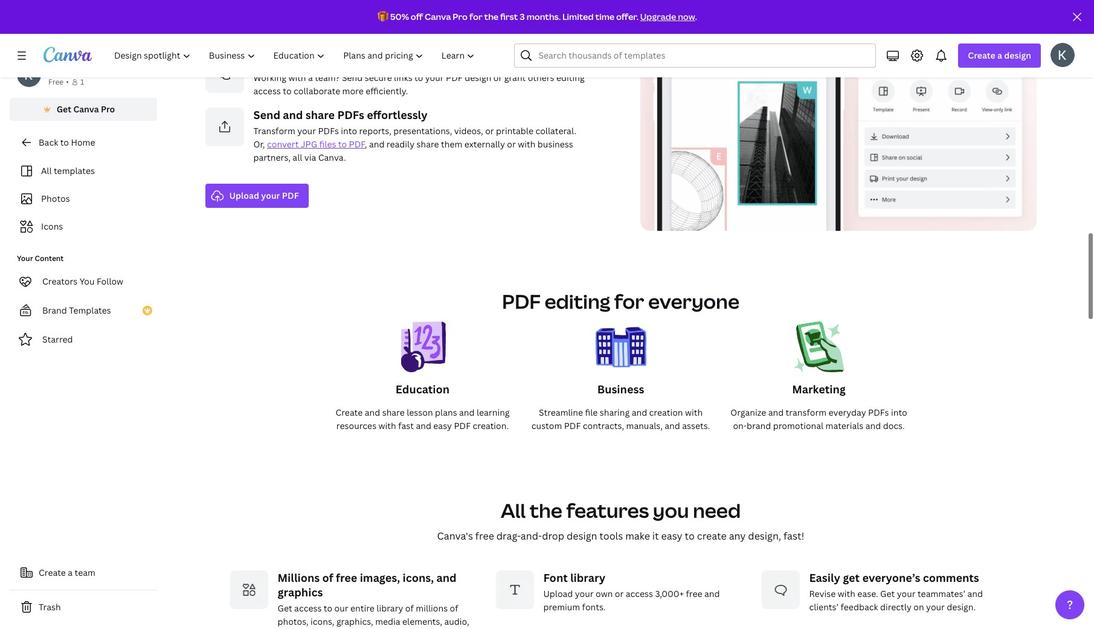 Task type: locate. For each thing, give the bounding box(es) containing it.
free
[[48, 77, 64, 87]]

create and share lesson plans and learning resources with fast and easy pdf creation.
[[336, 406, 510, 431]]

your down annotations
[[283, 54, 307, 69]]

2 horizontal spatial free
[[686, 588, 702, 599]]

0 vertical spatial share
[[306, 107, 335, 122]]

icons, up millions
[[403, 570, 434, 585]]

2 horizontal spatial design
[[1005, 50, 1032, 61]]

premium
[[544, 601, 580, 612]]

leave
[[504, 18, 525, 30]]

and right ,
[[369, 138, 385, 150]]

assets.
[[682, 420, 710, 431]]

or up externally at the left top of page
[[485, 125, 494, 136]]

0 vertical spatial upload
[[229, 189, 259, 201]]

create inside create a team 'button'
[[39, 567, 66, 578]]

0 vertical spatial access
[[254, 85, 281, 96]]

your inside the font library upload your own or access 3,000+ free and premium fonts.
[[575, 588, 594, 599]]

team up trash link
[[75, 567, 95, 578]]

create for create a team
[[39, 567, 66, 578]]

device
[[357, 1, 392, 15]]

1 horizontal spatial a
[[308, 72, 313, 83]]

pro inside get canva pro button
[[101, 103, 115, 115]]

pdf editing for everyone
[[502, 288, 740, 314]]

get for millions of free images, icons, and graphics
[[278, 602, 292, 614]]

1 vertical spatial on
[[914, 601, 924, 612]]

send up transform
[[254, 107, 280, 122]]

team up team?
[[310, 54, 337, 69]]

share inside , and readily share them externally or with business partners, all via canva.
[[417, 138, 439, 150]]

and left 'time'
[[575, 18, 590, 30]]

readily
[[387, 138, 415, 150]]

1 horizontal spatial free
[[475, 529, 494, 542]]

share up the fast
[[382, 406, 405, 418]]

directly
[[880, 601, 912, 612]]

0 horizontal spatial pro
[[101, 103, 115, 115]]

easy down plans
[[433, 420, 452, 431]]

0 vertical spatial pro
[[453, 11, 468, 22]]

your up annotations
[[277, 18, 296, 30]]

get canva pro button
[[10, 98, 157, 121]]

1 vertical spatial the
[[530, 497, 563, 523]]

audio,
[[444, 615, 469, 627]]

easy right it
[[661, 529, 683, 542]]

and down creation
[[665, 420, 680, 431]]

canva right off
[[425, 11, 451, 22]]

1 horizontal spatial icons,
[[403, 570, 434, 585]]

with up assets.
[[685, 406, 703, 418]]

get up the directly
[[880, 588, 895, 599]]

conveniently
[[406, 18, 459, 30]]

1 vertical spatial all
[[501, 497, 526, 523]]

externally
[[465, 138, 505, 150]]

to inside 'all the features you need canva's free drag-and-drop design tools make it easy to create any design, fast!'
[[685, 529, 695, 542]]

3,000+
[[655, 588, 684, 599]]

from up the is
[[307, 1, 333, 15]]

trash link
[[10, 595, 157, 619]]

your
[[17, 253, 33, 263]]

pdfs up files
[[318, 125, 339, 136]]

send up more
[[342, 72, 363, 83]]

create inside create a design dropdown button
[[968, 50, 996, 61]]

create for create a design
[[968, 50, 996, 61]]

1 vertical spatial share
[[417, 138, 439, 150]]

1 horizontal spatial canva
[[425, 11, 451, 22]]

pdfs up 'docs.'
[[868, 406, 889, 418]]

your up the fonts.
[[575, 588, 594, 599]]

0 horizontal spatial icons,
[[311, 615, 334, 627]]

1 vertical spatial for
[[614, 288, 644, 314]]

and inside edit pdfs from any device once your pdf is imported to canva, conveniently edit pdfs, leave comments, and add annotations from any device.
[[575, 18, 590, 30]]

design.
[[947, 601, 976, 612]]

a inside dropdown button
[[998, 50, 1002, 61]]

share down the collaborate
[[306, 107, 335, 122]]

0 vertical spatial the
[[484, 11, 499, 22]]

upload inside button
[[229, 189, 259, 201]]

is
[[316, 18, 323, 30]]

team inside 'keep your team on track working with a team? send secure links to your pdf design or grant others editing access to collaborate more efficiently.'
[[310, 54, 337, 69]]

0 horizontal spatial into
[[341, 125, 357, 136]]

to up device.
[[365, 18, 374, 30]]

others
[[528, 72, 554, 83]]

and right 3,000+
[[705, 588, 720, 599]]

easy
[[433, 420, 452, 431], [661, 529, 683, 542]]

and up "design."
[[968, 588, 983, 599]]

all up drag-
[[501, 497, 526, 523]]

2 vertical spatial free
[[686, 588, 702, 599]]

design inside 'keep your team on track working with a team? send secure links to your pdf design or grant others editing access to collaborate more efficiently.'
[[465, 72, 491, 83]]

1 horizontal spatial easy
[[661, 529, 683, 542]]

1 horizontal spatial share
[[382, 406, 405, 418]]

0 horizontal spatial access
[[254, 85, 281, 96]]

pro
[[453, 11, 468, 22], [101, 103, 115, 115]]

1 vertical spatial icons,
[[311, 615, 334, 627]]

and down graphics,
[[337, 629, 353, 629]]

marketing image
[[794, 321, 844, 382]]

the inside 'all the features you need canva's free drag-and-drop design tools make it easy to create any design, fast!'
[[530, 497, 563, 523]]

2 vertical spatial access
[[294, 602, 322, 614]]

get down the •
[[57, 103, 71, 115]]

1 vertical spatial into
[[891, 406, 907, 418]]

1 horizontal spatial design
[[567, 529, 597, 542]]

0 vertical spatial on
[[339, 54, 353, 69]]

library up media
[[377, 602, 403, 614]]

upload down partners,
[[229, 189, 259, 201]]

0 vertical spatial create
[[968, 50, 996, 61]]

into up 'docs.'
[[891, 406, 907, 418]]

brand templates link
[[10, 299, 157, 323]]

1 vertical spatial design
[[465, 72, 491, 83]]

to left create
[[685, 529, 695, 542]]

0 horizontal spatial of
[[322, 570, 333, 585]]

of
[[322, 570, 333, 585], [405, 602, 414, 614], [450, 602, 458, 614]]

canva down "1"
[[73, 103, 99, 115]]

access left 3,000+
[[626, 588, 653, 599]]

0 horizontal spatial for
[[469, 11, 483, 22]]

any up imported in the left top of the page
[[335, 1, 354, 15]]

free up our
[[336, 570, 357, 585]]

0 vertical spatial easy
[[433, 420, 452, 431]]

1 horizontal spatial send
[[342, 72, 363, 83]]

0 vertical spatial library
[[570, 570, 606, 585]]

easy inside 'all the features you need canva's free drag-and-drop design tools make it easy to create any design, fast!'
[[661, 529, 683, 542]]

1 horizontal spatial access
[[294, 602, 322, 614]]

your down "teammates'"
[[926, 601, 945, 612]]

1 horizontal spatial the
[[530, 497, 563, 523]]

0 horizontal spatial team
[[75, 567, 95, 578]]

1 horizontal spatial for
[[614, 288, 644, 314]]

1 vertical spatial free
[[336, 570, 357, 585]]

0 horizontal spatial all
[[41, 165, 52, 176]]

any
[[335, 1, 354, 15], [344, 32, 359, 43], [729, 529, 746, 542]]

creators
[[42, 276, 78, 287]]

get inside get canva pro button
[[57, 103, 71, 115]]

get inside the easily get everyone's comments revise with ease. get your teammates' and clients' feedback directly on your design.
[[880, 588, 895, 599]]

and down the lesson
[[416, 420, 431, 431]]

canva inside button
[[73, 103, 99, 115]]

0 horizontal spatial a
[[68, 567, 73, 578]]

pdfs right edit
[[277, 1, 304, 15]]

get inside millions of free images, icons, and graphics get access to our entire library of millions of photos, icons, graphics, media elements, audio, sound effects, and more.
[[278, 602, 292, 614]]

or left grant
[[494, 72, 502, 83]]

your inside edit pdfs from any device once your pdf is imported to canva, conveniently edit pdfs, leave comments, and add annotations from any device.
[[277, 18, 296, 30]]

icons,
[[403, 570, 434, 585], [311, 615, 334, 627]]

your up jpg
[[297, 125, 316, 136]]

pro up 'back to home' link
[[101, 103, 115, 115]]

access
[[254, 85, 281, 96], [626, 588, 653, 599], [294, 602, 322, 614]]

get canva pro
[[57, 103, 115, 115]]

2 vertical spatial a
[[68, 567, 73, 578]]

1 horizontal spatial into
[[891, 406, 907, 418]]

creators you follow link
[[10, 270, 157, 294]]

pro left pdfs,
[[453, 11, 468, 22]]

0 vertical spatial free
[[475, 529, 494, 542]]

drop
[[542, 529, 564, 542]]

of up "audio,"
[[450, 602, 458, 614]]

photos
[[41, 193, 70, 204]]

0 vertical spatial icons,
[[403, 570, 434, 585]]

on left track
[[339, 54, 353, 69]]

learning
[[477, 406, 510, 418]]

share down presentations,
[[417, 138, 439, 150]]

your down partners,
[[261, 189, 280, 201]]

get for easily get everyone's comments
[[880, 588, 895, 599]]

business image
[[596, 321, 646, 382]]

share for pdfs
[[306, 107, 335, 122]]

for up 'business' image
[[614, 288, 644, 314]]

the left the first
[[484, 11, 499, 22]]

plans
[[435, 406, 457, 418]]

a
[[998, 50, 1002, 61], [308, 72, 313, 83], [68, 567, 73, 578]]

easily get everyone's comments image
[[761, 570, 800, 609]]

1 vertical spatial access
[[626, 588, 653, 599]]

1 vertical spatial easy
[[661, 529, 683, 542]]

all the features you need canva's free drag-and-drop design tools make it easy to create any design, fast!
[[437, 497, 805, 542]]

to inside millions of free images, icons, and graphics get access to our entire library of millions of photos, icons, graphics, media elements, audio, sound effects, and more.
[[324, 602, 332, 614]]

1 vertical spatial library
[[377, 602, 403, 614]]

free right 3,000+
[[686, 588, 702, 599]]

free left drag-
[[475, 529, 494, 542]]

1 vertical spatial upload
[[544, 588, 573, 599]]

0 horizontal spatial canva
[[73, 103, 99, 115]]

pdfs,
[[479, 18, 502, 30]]

business
[[597, 382, 644, 396]]

with down the get
[[838, 588, 856, 599]]

library up own
[[570, 570, 606, 585]]

create for create and share lesson plans and learning resources with fast and easy pdf creation.
[[336, 406, 363, 418]]

1 vertical spatial a
[[308, 72, 313, 83]]

your inside button
[[261, 189, 280, 201]]

2 vertical spatial get
[[278, 602, 292, 614]]

of right millions
[[322, 570, 333, 585]]

access down working
[[254, 85, 281, 96]]

0 horizontal spatial get
[[57, 103, 71, 115]]

team inside 'button'
[[75, 567, 95, 578]]

and-
[[521, 529, 542, 542]]

working
[[254, 72, 286, 83]]

you
[[653, 497, 689, 523]]

1 vertical spatial pro
[[101, 103, 115, 115]]

upload inside the font library upload your own or access 3,000+ free and premium fonts.
[[544, 588, 573, 599]]

a for design
[[998, 50, 1002, 61]]

home
[[71, 137, 95, 148]]

into inside 'organize and transform everyday pdfs into on-brand promotional materials and docs.'
[[891, 406, 907, 418]]

access down graphics
[[294, 602, 322, 614]]

revise
[[809, 588, 836, 599]]

organize
[[731, 406, 766, 418]]

team for a
[[75, 567, 95, 578]]

pdf inside create and share lesson plans and learning resources with fast and easy pdf creation.
[[454, 420, 471, 431]]

media
[[375, 615, 400, 627]]

the up "drop"
[[530, 497, 563, 523]]

0 vertical spatial editing
[[557, 72, 585, 83]]

all inside 'all the features you need canva's free drag-and-drop design tools make it easy to create any design, fast!'
[[501, 497, 526, 523]]

0 horizontal spatial the
[[484, 11, 499, 22]]

any inside 'all the features you need canva's free drag-and-drop design tools make it easy to create any design, fast!'
[[729, 529, 746, 542]]

upload up the premium
[[544, 588, 573, 599]]

a inside 'button'
[[68, 567, 73, 578]]

1 vertical spatial canva
[[73, 103, 99, 115]]

0 vertical spatial for
[[469, 11, 483, 22]]

of up elements,
[[405, 602, 414, 614]]

2 vertical spatial share
[[382, 406, 405, 418]]

with down top level navigation element
[[288, 72, 306, 83]]

marketing
[[792, 382, 846, 396]]

0 horizontal spatial on
[[339, 54, 353, 69]]

icons
[[41, 221, 63, 232]]

send inside 'keep your team on track working with a team? send secure links to your pdf design or grant others editing access to collaborate more efficiently.'
[[342, 72, 363, 83]]

upgrade
[[640, 11, 676, 22]]

millions
[[416, 602, 448, 614]]

2 vertical spatial design
[[567, 529, 597, 542]]

pdfs inside 'organize and transform everyday pdfs into on-brand promotional materials and docs.'
[[868, 406, 889, 418]]

or inside the transform your pdfs into reports, presentations, videos, or printable collateral. or,
[[485, 125, 494, 136]]

with left the fast
[[379, 420, 396, 431]]

docs.
[[883, 420, 905, 431]]

pdf inside streamline file sharing and creation with custom pdf contracts, manuals, and assets.
[[564, 420, 581, 431]]

fast!
[[784, 529, 805, 542]]

1 horizontal spatial get
[[278, 602, 292, 614]]

send and share pdfs effortlessly
[[254, 107, 428, 122]]

and up millions
[[437, 570, 457, 585]]

with down printable
[[518, 138, 536, 150]]

graphics,
[[337, 615, 373, 627]]

0 horizontal spatial upload
[[229, 189, 259, 201]]

icons, up effects,
[[311, 615, 334, 627]]

convert
[[267, 138, 299, 150]]

.
[[695, 11, 697, 22]]

any down imported in the left top of the page
[[344, 32, 359, 43]]

and up transform
[[283, 107, 303, 122]]

easily get everyone's comments revise with ease. get your teammates' and clients' feedback directly on your design.
[[809, 570, 983, 612]]

create
[[968, 50, 996, 61], [336, 406, 363, 418], [39, 567, 66, 578]]

0 vertical spatial into
[[341, 125, 357, 136]]

2 horizontal spatial get
[[880, 588, 895, 599]]

team
[[310, 54, 337, 69], [75, 567, 95, 578]]

1 horizontal spatial create
[[336, 406, 363, 418]]

1 horizontal spatial library
[[570, 570, 606, 585]]

0 horizontal spatial free
[[336, 570, 357, 585]]

0 horizontal spatial easy
[[433, 420, 452, 431]]

1 vertical spatial from
[[322, 32, 342, 43]]

or down printable
[[507, 138, 516, 150]]

1 horizontal spatial upload
[[544, 588, 573, 599]]

on right the directly
[[914, 601, 924, 612]]

1 horizontal spatial on
[[914, 601, 924, 612]]

to inside edit pdfs from any device once your pdf is imported to canva, conveniently edit pdfs, leave comments, and add annotations from any device.
[[365, 18, 374, 30]]

any right create
[[729, 529, 746, 542]]

0 vertical spatial get
[[57, 103, 71, 115]]

all left templates at the top of page
[[41, 165, 52, 176]]

transform your pdfs into reports, presentations, videos, or printable collateral. or,
[[254, 125, 577, 150]]

your up the directly
[[897, 588, 916, 599]]

0 vertical spatial all
[[41, 165, 52, 176]]

to left our
[[324, 602, 332, 614]]

2 horizontal spatial a
[[998, 50, 1002, 61]]

images,
[[360, 570, 400, 585]]

for left the first
[[469, 11, 483, 22]]

create inside create and share lesson plans and learning resources with fast and easy pdf creation.
[[336, 406, 363, 418]]

2 horizontal spatial create
[[968, 50, 996, 61]]

from down imported in the left top of the page
[[322, 32, 342, 43]]

3
[[520, 11, 525, 22]]

to
[[365, 18, 374, 30], [415, 72, 423, 83], [283, 85, 292, 96], [60, 137, 69, 148], [338, 138, 347, 150], [685, 529, 695, 542], [324, 602, 332, 614]]

create a team button
[[10, 561, 157, 585]]

create a team
[[39, 567, 95, 578]]

0 horizontal spatial share
[[306, 107, 335, 122]]

pdfs down more
[[337, 107, 364, 122]]

get up photos,
[[278, 602, 292, 614]]

back to home
[[39, 137, 95, 148]]

access inside the font library upload your own or access 3,000+ free and premium fonts.
[[626, 588, 653, 599]]

off
[[411, 11, 423, 22]]

0 horizontal spatial design
[[465, 72, 491, 83]]

and up "resources"
[[365, 406, 380, 418]]

keep
[[254, 54, 280, 69]]

and inside , and readily share them externally or with business partners, all via canva.
[[369, 138, 385, 150]]

0 vertical spatial send
[[342, 72, 363, 83]]

pdf inside 'keep your team on track working with a team? send secure links to your pdf design or grant others editing access to collaborate more efficiently.'
[[446, 72, 463, 83]]

with inside 'keep your team on track working with a team? send secure links to your pdf design or grant others editing access to collaborate more efficiently.'
[[288, 72, 306, 83]]

1 vertical spatial create
[[336, 406, 363, 418]]

1 horizontal spatial team
[[310, 54, 337, 69]]

the
[[484, 11, 499, 22], [530, 497, 563, 523]]

design left "kendall parks" icon
[[1005, 50, 1032, 61]]

organize and transform everyday pdfs into on-brand promotional materials and docs.
[[731, 406, 907, 431]]

1 vertical spatial send
[[254, 107, 280, 122]]

2 vertical spatial create
[[39, 567, 66, 578]]

2 vertical spatial any
[[729, 529, 746, 542]]

your right links
[[425, 72, 444, 83]]

design left grant
[[465, 72, 491, 83]]

share for lesson
[[382, 406, 405, 418]]

all for templates
[[41, 165, 52, 176]]

1 horizontal spatial all
[[501, 497, 526, 523]]

0 horizontal spatial create
[[39, 567, 66, 578]]

0 vertical spatial design
[[1005, 50, 1032, 61]]

0 vertical spatial a
[[998, 50, 1002, 61]]

jpg
[[301, 138, 317, 150]]

or right own
[[615, 588, 624, 599]]

share inside create and share lesson plans and learning resources with fast and easy pdf creation.
[[382, 406, 405, 418]]

None search field
[[515, 44, 876, 68]]

design right "drop"
[[567, 529, 597, 542]]

lesson
[[407, 406, 433, 418]]

1 vertical spatial get
[[880, 588, 895, 599]]

into down the send and share pdfs effortlessly
[[341, 125, 357, 136]]

0 vertical spatial canva
[[425, 11, 451, 22]]

1 vertical spatial team
[[75, 567, 95, 578]]

0 horizontal spatial library
[[377, 602, 403, 614]]



Task type: vqa. For each thing, say whether or not it's contained in the screenshot.


Task type: describe. For each thing, give the bounding box(es) containing it.
with inside create and share lesson plans and learning resources with fast and easy pdf creation.
[[379, 420, 396, 431]]

1 vertical spatial any
[[344, 32, 359, 43]]

or,
[[254, 138, 265, 150]]

0 vertical spatial any
[[335, 1, 354, 15]]

pdf inside edit pdfs from any device once your pdf is imported to canva, conveniently edit pdfs, leave comments, and add annotations from any device.
[[298, 18, 314, 30]]

first
[[500, 11, 518, 22]]

graphics
[[278, 585, 323, 599]]

partners,
[[254, 151, 291, 163]]

photos,
[[278, 615, 309, 627]]

on inside the easily get everyone's comments revise with ease. get your teammates' and clients' feedback directly on your design.
[[914, 601, 924, 612]]

ease.
[[858, 588, 878, 599]]

🎁 50% off canva pro for the first 3 months. limited time offer. upgrade now .
[[378, 11, 697, 22]]

more.
[[355, 629, 378, 629]]

business
[[538, 138, 573, 150]]

features
[[566, 497, 649, 523]]

starred
[[42, 334, 73, 345]]

materials
[[826, 420, 864, 431]]

pdfs inside the transform your pdfs into reports, presentations, videos, or printable collateral. or,
[[318, 125, 339, 136]]

design inside dropdown button
[[1005, 50, 1032, 61]]

on-
[[733, 420, 747, 431]]

everyone
[[648, 288, 740, 314]]

creators you follow
[[42, 276, 123, 287]]

free inside 'all the features you need canva's free drag-and-drop design tools make it easy to create any design, fast!'
[[475, 529, 494, 542]]

or inside , and readily share them externally or with business partners, all via canva.
[[507, 138, 516, 150]]

sharing
[[600, 406, 630, 418]]

offer.
[[616, 11, 639, 22]]

1
[[80, 77, 84, 87]]

brand
[[747, 420, 771, 431]]

entire
[[351, 602, 375, 614]]

manuals,
[[626, 420, 663, 431]]

and inside the easily get everyone's comments revise with ease. get your teammates' and clients' feedback directly on your design.
[[968, 588, 983, 599]]

send and share pdfs effortlessly image
[[205, 107, 244, 146]]

team for your
[[310, 54, 337, 69]]

to right links
[[415, 72, 423, 83]]

limited
[[563, 11, 594, 22]]

kendall parks image
[[1051, 43, 1075, 67]]

to down working
[[283, 85, 292, 96]]

custom
[[532, 420, 562, 431]]

free inside millions of free images, icons, and graphics get access to our entire library of millions of photos, icons, graphics, media elements, audio, sound effects, and more.
[[336, 570, 357, 585]]

•
[[66, 77, 69, 87]]

to right files
[[338, 138, 347, 150]]

with inside streamline file sharing and creation with custom pdf contracts, manuals, and assets.
[[685, 406, 703, 418]]

device.
[[361, 32, 390, 43]]

0 horizontal spatial send
[[254, 107, 280, 122]]

efficiently.
[[366, 85, 408, 96]]

all for the
[[501, 497, 526, 523]]

free inside the font library upload your own or access 3,000+ free and premium fonts.
[[686, 588, 702, 599]]

keep your team on track image
[[205, 54, 244, 93]]

2 horizontal spatial of
[[450, 602, 458, 614]]

and inside the font library upload your own or access 3,000+ free and premium fonts.
[[705, 588, 720, 599]]

canva,
[[376, 18, 404, 30]]

annotations
[[271, 32, 320, 43]]

transform
[[254, 125, 295, 136]]

convert jpg files to pdf link
[[267, 138, 365, 150]]

editing inside 'keep your team on track working with a team? send secure links to your pdf design or grant others editing access to collaborate more efficiently.'
[[557, 72, 585, 83]]

into inside the transform your pdfs into reports, presentations, videos, or printable collateral. or,
[[341, 125, 357, 136]]

access inside millions of free images, icons, and graphics get access to our entire library of millions of photos, icons, graphics, media elements, audio, sound effects, and more.
[[294, 602, 322, 614]]

0 vertical spatial from
[[307, 1, 333, 15]]

our
[[335, 602, 348, 614]]

creation.
[[473, 420, 509, 431]]

brand
[[42, 305, 67, 316]]

font
[[544, 570, 568, 585]]

pdfs inside edit pdfs from any device once your pdf is imported to canva, conveniently edit pdfs, leave comments, and add annotations from any device.
[[277, 1, 304, 15]]

track
[[356, 54, 383, 69]]

effortlessly
[[367, 107, 428, 122]]

font library image
[[495, 570, 534, 609]]

edit pdfs from any device image
[[205, 1, 244, 40]]

imported
[[325, 18, 363, 30]]

with inside the easily get everyone's comments revise with ease. get your teammates' and clients' feedback directly on your design.
[[838, 588, 856, 599]]

library inside millions of free images, icons, and graphics get access to our entire library of millions of photos, icons, graphics, media elements, audio, sound effects, and more.
[[377, 602, 403, 614]]

sound
[[278, 629, 303, 629]]

design inside 'all the features you need canva's free drag-and-drop design tools make it easy to create any design, fast!'
[[567, 529, 597, 542]]

collateral.
[[536, 125, 577, 136]]

need
[[693, 497, 741, 523]]

education image
[[397, 321, 448, 382]]

and left 'docs.'
[[866, 420, 881, 431]]

effects,
[[305, 629, 335, 629]]

time
[[596, 11, 615, 22]]

easy inside create and share lesson plans and learning resources with fast and easy pdf creation.
[[433, 420, 452, 431]]

design,
[[748, 529, 781, 542]]

and up the brand
[[768, 406, 784, 418]]

or inside 'keep your team on track working with a team? send secure links to your pdf design or grant others editing access to collaborate more efficiently.'
[[494, 72, 502, 83]]

create
[[697, 529, 727, 542]]

links
[[394, 72, 413, 83]]

tools
[[600, 529, 623, 542]]

your inside the transform your pdfs into reports, presentations, videos, or printable collateral. or,
[[297, 125, 316, 136]]

with inside , and readily share them externally or with business partners, all via canva.
[[518, 138, 536, 150]]

transform
[[786, 406, 827, 418]]

drag-
[[497, 529, 521, 542]]

contracts,
[[583, 420, 624, 431]]

library inside the font library upload your own or access 3,000+ free and premium fonts.
[[570, 570, 606, 585]]

you
[[80, 276, 95, 287]]

to right the back
[[60, 137, 69, 148]]

a for team
[[68, 567, 73, 578]]

and right plans
[[459, 406, 475, 418]]

a inside 'keep your team on track working with a team? send secure links to your pdf design or grant others editing access to collaborate more efficiently.'
[[308, 72, 313, 83]]

follow
[[97, 276, 123, 287]]

1 horizontal spatial pro
[[453, 11, 468, 22]]

templates
[[54, 165, 95, 176]]

everyday
[[829, 406, 866, 418]]

streamline
[[539, 406, 583, 418]]

font library upload your own or access 3,000+ free and premium fonts.
[[544, 570, 720, 612]]

millions of free images, icons, and graphics image
[[229, 570, 268, 609]]

all templates link
[[17, 160, 150, 182]]

templates
[[69, 305, 111, 316]]

file
[[585, 406, 598, 418]]

pdf inside button
[[282, 189, 299, 201]]

free •
[[48, 77, 69, 87]]

millions of free images, icons, and graphics get access to our entire library of millions of photos, icons, graphics, media elements, audio, sound effects, and more.
[[278, 570, 469, 629]]

Search search field
[[539, 44, 869, 67]]

and up "manuals,"
[[632, 406, 647, 418]]

,
[[365, 138, 367, 150]]

brand templates
[[42, 305, 111, 316]]

back to home link
[[10, 131, 157, 155]]

content
[[35, 253, 64, 263]]

canva.
[[318, 151, 346, 163]]

fonts.
[[582, 601, 606, 612]]

comments
[[923, 570, 979, 585]]

teammates'
[[918, 588, 966, 599]]

photos link
[[17, 187, 150, 210]]

50%
[[390, 11, 409, 22]]

videos,
[[454, 125, 483, 136]]

months.
[[527, 11, 561, 22]]

everyone's
[[863, 570, 921, 585]]

1 vertical spatial editing
[[545, 288, 610, 314]]

top level navigation element
[[106, 44, 486, 68]]

printable
[[496, 125, 534, 136]]

on inside 'keep your team on track working with a team? send secure links to your pdf design or grant others editing access to collaborate more efficiently.'
[[339, 54, 353, 69]]

comments,
[[528, 18, 573, 30]]

promotional
[[773, 420, 824, 431]]

edit pdfs from any device once your pdf is imported to canva, conveniently edit pdfs, leave comments, and add annotations from any device.
[[254, 1, 590, 43]]

or inside the font library upload your own or access 3,000+ free and premium fonts.
[[615, 588, 624, 599]]

creation
[[649, 406, 683, 418]]

access inside 'keep your team on track working with a team? send secure links to your pdf design or grant others editing access to collaborate more efficiently.'
[[254, 85, 281, 96]]

resources
[[337, 420, 377, 431]]

elements,
[[403, 615, 442, 627]]

1 horizontal spatial of
[[405, 602, 414, 614]]



